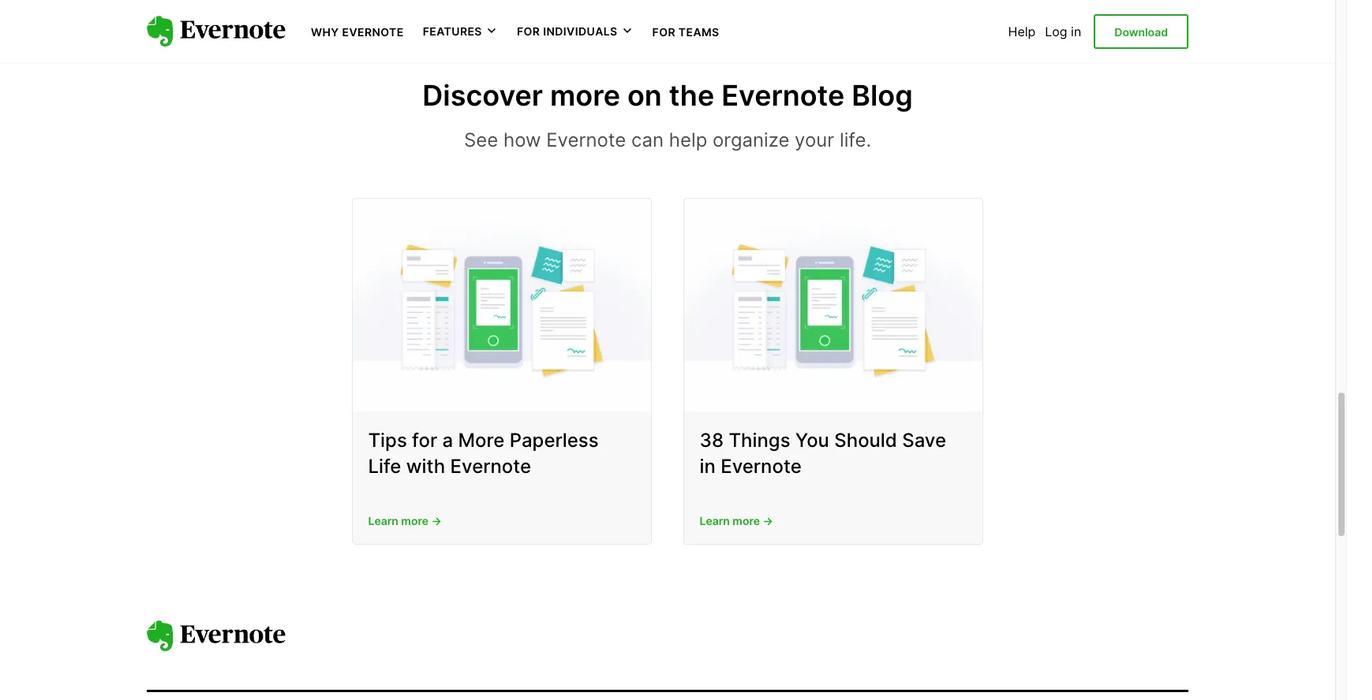 Task type: describe. For each thing, give the bounding box(es) containing it.
can
[[631, 129, 664, 152]]

evernote right 'why'
[[342, 25, 404, 39]]

for individuals
[[517, 25, 618, 38]]

evernote inside '38 things you should save in evernote'
[[721, 455, 802, 478]]

help
[[669, 129, 707, 152]]

see how evernote can help organize your life.
[[464, 129, 871, 152]]

evernote up your
[[721, 78, 845, 113]]

life.
[[840, 129, 871, 152]]

log in
[[1045, 24, 1081, 39]]

discover
[[422, 78, 543, 113]]

for
[[412, 429, 438, 452]]

organize
[[713, 129, 789, 152]]

more
[[458, 429, 505, 452]]

for teams
[[652, 25, 719, 39]]

1 horizontal spatial in
[[1071, 24, 1081, 39]]

download
[[1114, 25, 1168, 39]]

in inside '38 things you should save in evernote'
[[700, 455, 716, 478]]

your
[[795, 129, 834, 152]]

log
[[1045, 24, 1067, 39]]

learn more → for evernote
[[700, 514, 774, 528]]

why evernote
[[311, 25, 404, 39]]

help
[[1008, 24, 1036, 39]]

life
[[369, 455, 402, 478]]

log in link
[[1045, 24, 1081, 39]]

you
[[796, 429, 830, 452]]

learn more → for with
[[369, 514, 442, 528]]

blog image image for more
[[353, 199, 651, 412]]

38
[[700, 429, 724, 452]]

2 evernote logo image from the top
[[147, 621, 286, 653]]

learn for life
[[369, 514, 399, 528]]



Task type: locate. For each thing, give the bounding box(es) containing it.
for for for teams
[[652, 25, 675, 39]]

1 horizontal spatial for
[[652, 25, 675, 39]]

1 learn from the left
[[369, 514, 399, 528]]

1 horizontal spatial blog image image
[[684, 199, 982, 412]]

0 horizontal spatial in
[[700, 455, 716, 478]]

for for for individuals
[[517, 25, 540, 38]]

evernote inside tips for a more paperless life with evernote
[[451, 455, 532, 478]]

1 vertical spatial evernote logo image
[[147, 621, 286, 653]]

1 learn more → from the left
[[369, 514, 442, 528]]

1 evernote logo image from the top
[[147, 16, 286, 47]]

1 horizontal spatial learn
[[700, 514, 730, 528]]

1 horizontal spatial →
[[763, 514, 774, 528]]

how
[[503, 129, 541, 152]]

2 → from the left
[[763, 514, 774, 528]]

download link
[[1094, 14, 1188, 49]]

0 horizontal spatial blog image image
[[353, 199, 651, 412]]

the
[[669, 78, 714, 113]]

more for 38 things you should save in evernote
[[733, 514, 760, 528]]

1 horizontal spatial more
[[550, 78, 620, 113]]

things
[[729, 429, 791, 452]]

in
[[1071, 24, 1081, 39], [700, 455, 716, 478]]

features button
[[423, 24, 498, 39]]

for left individuals
[[517, 25, 540, 38]]

→ for evernote
[[763, 514, 774, 528]]

1 vertical spatial in
[[700, 455, 716, 478]]

in down 38
[[700, 455, 716, 478]]

teams
[[679, 25, 719, 39]]

0 horizontal spatial more
[[402, 514, 429, 528]]

blog image image
[[353, 199, 651, 412], [684, 199, 982, 412]]

for left teams
[[652, 25, 675, 39]]

see
[[464, 129, 498, 152]]

→
[[432, 514, 442, 528], [763, 514, 774, 528]]

should
[[835, 429, 898, 452]]

evernote left can
[[546, 129, 626, 152]]

discover more on the evernote blog
[[422, 78, 913, 113]]

1 horizontal spatial learn more →
[[700, 514, 774, 528]]

a
[[443, 429, 453, 452]]

0 horizontal spatial learn more →
[[369, 514, 442, 528]]

evernote down things
[[721, 455, 802, 478]]

why evernote link
[[311, 24, 404, 39]]

1 → from the left
[[432, 514, 442, 528]]

more for tips for a more paperless life with evernote
[[402, 514, 429, 528]]

38 things you should save in evernote
[[700, 429, 947, 478]]

for inside button
[[517, 25, 540, 38]]

help link
[[1008, 24, 1036, 39]]

0 vertical spatial evernote logo image
[[147, 16, 286, 47]]

blog
[[852, 78, 913, 113]]

evernote logo image
[[147, 16, 286, 47], [147, 621, 286, 653]]

tips for a more paperless life with evernote
[[369, 429, 599, 478]]

learn
[[369, 514, 399, 528], [700, 514, 730, 528]]

for individuals button
[[517, 24, 633, 39]]

2 learn more → from the left
[[700, 514, 774, 528]]

learn more →
[[369, 514, 442, 528], [700, 514, 774, 528]]

0 horizontal spatial for
[[517, 25, 540, 38]]

paperless
[[510, 429, 599, 452]]

0 horizontal spatial learn
[[369, 514, 399, 528]]

save
[[903, 429, 947, 452]]

0 horizontal spatial →
[[432, 514, 442, 528]]

for teams link
[[652, 24, 719, 39]]

features
[[423, 25, 482, 38]]

individuals
[[543, 25, 618, 38]]

evernote down more
[[451, 455, 532, 478]]

with
[[407, 455, 446, 478]]

1 blog image image from the left
[[353, 199, 651, 412]]

for
[[517, 25, 540, 38], [652, 25, 675, 39]]

2 learn from the left
[[700, 514, 730, 528]]

0 vertical spatial in
[[1071, 24, 1081, 39]]

blog image image for should
[[684, 199, 982, 412]]

tips
[[369, 429, 407, 452]]

on
[[627, 78, 662, 113]]

2 blog image image from the left
[[684, 199, 982, 412]]

more
[[550, 78, 620, 113], [402, 514, 429, 528], [733, 514, 760, 528]]

in right log
[[1071, 24, 1081, 39]]

evernote
[[342, 25, 404, 39], [721, 78, 845, 113], [546, 129, 626, 152], [451, 455, 532, 478], [721, 455, 802, 478]]

learn for in
[[700, 514, 730, 528]]

→ for with
[[432, 514, 442, 528]]

2 horizontal spatial more
[[733, 514, 760, 528]]

why
[[311, 25, 339, 39]]



Task type: vqa. For each thing, say whether or not it's contained in the screenshot.
bottom Evernote Logo
yes



